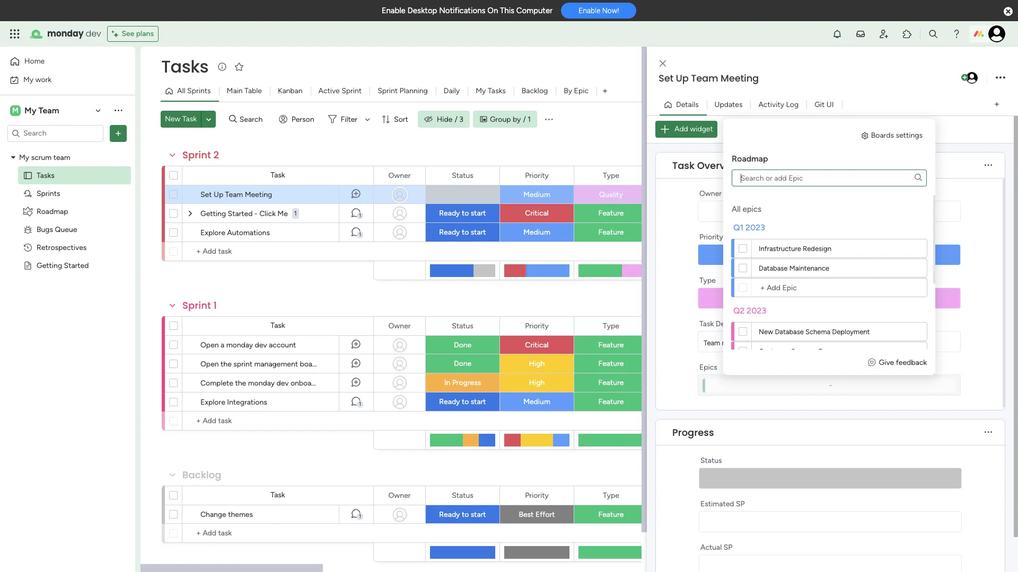 Task type: vqa. For each thing, say whether or not it's contained in the screenshot.
account
yes



Task type: describe. For each thing, give the bounding box(es) containing it.
2
[[213, 148, 219, 162]]

onboarding
[[291, 379, 329, 388]]

type field for 1
[[600, 321, 622, 332]]

to for explore integrations
[[462, 398, 469, 407]]

flow
[[330, 379, 345, 388]]

started for getting started - click me
[[228, 209, 253, 219]]

details button
[[660, 96, 707, 113]]

1 button for explore automations
[[339, 223, 373, 242]]

priority for 3rd priority field from the bottom of the page
[[525, 171, 549, 180]]

active sprint button
[[311, 83, 370, 100]]

hide / 3
[[437, 115, 464, 124]]

0 horizontal spatial up
[[214, 190, 223, 199]]

on
[[488, 6, 498, 15]]

0 vertical spatial database
[[759, 264, 788, 272]]

task inside button
[[182, 115, 197, 124]]

angle down image
[[206, 115, 211, 123]]

everyone
[[770, 339, 798, 347]]

1 ready from the top
[[439, 209, 460, 218]]

owner field for sprint 1
[[386, 321, 413, 332]]

1 horizontal spatial roadmap
[[732, 154, 768, 164]]

my for my scrum team
[[19, 153, 29, 162]]

1 horizontal spatial maria williams image
[[989, 25, 1006, 42]]

sprint
[[233, 360, 253, 369]]

getting for getting started
[[37, 261, 62, 270]]

workspace selection element
[[10, 104, 61, 117]]

explore for explore integrations
[[200, 398, 225, 407]]

see plans
[[122, 29, 154, 38]]

the for in progress
[[235, 379, 246, 388]]

bugs queue
[[37, 225, 77, 234]]

plans
[[136, 29, 154, 38]]

dev for open
[[255, 341, 267, 350]]

1 horizontal spatial quality
[[818, 294, 841, 303]]

sprint 1
[[182, 299, 217, 312]]

to for change themes
[[462, 511, 469, 520]]

give
[[879, 358, 894, 367]]

0 vertical spatial monday
[[47, 28, 84, 40]]

1 vertical spatial maria williams image
[[965, 71, 979, 85]]

ui
[[827, 100, 834, 109]]

updates
[[715, 100, 743, 109]]

type field for 2
[[600, 170, 622, 182]]

0 horizontal spatial meeting
[[245, 190, 272, 199]]

activity log button
[[751, 96, 807, 113]]

list box containing q1 2023
[[723, 195, 936, 465]]

add widget button
[[656, 121, 717, 138]]

set inside field
[[659, 72, 674, 85]]

owner field for backlog
[[386, 490, 413, 502]]

7 feature from the top
[[599, 511, 624, 520]]

notifications image
[[832, 29, 843, 39]]

apps image
[[902, 29, 913, 39]]

a
[[221, 341, 224, 350]]

0 vertical spatial the
[[809, 339, 819, 347]]

feedback
[[896, 358, 927, 367]]

main table
[[227, 86, 262, 95]]

ready to start for themes
[[439, 511, 486, 520]]

monday for open
[[226, 341, 253, 350]]

open for open the sprint management board
[[200, 360, 219, 369]]

by epic
[[564, 86, 589, 95]]

workspace options image
[[113, 105, 124, 116]]

backlog for backlog 'button'
[[522, 86, 548, 95]]

backlog button
[[514, 83, 556, 100]]

overview
[[697, 159, 742, 172]]

infrastructure redesign
[[759, 245, 832, 253]]

options image
[[996, 71, 1006, 85]]

3 feature from the top
[[599, 341, 624, 350]]

more dots image for task overview
[[985, 161, 992, 169]]

ready to start for automations
[[439, 228, 486, 237]]

inbox image
[[855, 29, 866, 39]]

change themes
[[200, 511, 253, 520]]

my scrum team
[[19, 153, 70, 162]]

sprint for sprint planning
[[378, 86, 398, 95]]

widget
[[690, 125, 713, 134]]

the for feature
[[221, 360, 232, 369]]

sprint for sprint 2
[[182, 148, 211, 162]]

queue
[[55, 225, 77, 234]]

sprint for sprint 1
[[182, 299, 211, 312]]

Sprint 1 field
[[180, 299, 220, 313]]

enable now! button
[[561, 3, 637, 19]]

status field for backlog
[[449, 490, 476, 502]]

redesign
[[803, 245, 832, 253]]

2 critical from the top
[[525, 341, 549, 350]]

epic
[[574, 86, 589, 95]]

person button
[[275, 111, 321, 128]]

estimated
[[701, 500, 734, 509]]

person
[[292, 115, 314, 124]]

in progress
[[444, 379, 481, 388]]

desktop
[[408, 6, 437, 15]]

set up team meeting inside field
[[659, 72, 759, 85]]

0 horizontal spatial tasks
[[37, 171, 55, 180]]

all for all epics
[[732, 205, 741, 214]]

table
[[245, 86, 262, 95]]

sprint planning
[[378, 86, 428, 95]]

ready to start for integrations
[[439, 398, 486, 407]]

main
[[227, 86, 243, 95]]

status for status field associated with sprint 2
[[452, 171, 474, 180]]

Search in workspace field
[[22, 127, 89, 139]]

management
[[254, 360, 298, 369]]

by
[[513, 115, 521, 124]]

best
[[519, 511, 534, 520]]

more dots image for progress
[[985, 429, 992, 437]]

sp for actual sp
[[724, 544, 733, 553]]

sprints inside list box
[[37, 189, 60, 198]]

3
[[459, 115, 464, 124]]

priority for first priority field from the bottom
[[525, 491, 549, 500]]

best effort
[[519, 511, 555, 520]]

2 high from the top
[[529, 379, 545, 388]]

main table button
[[219, 83, 270, 100]]

dapulse close image
[[1004, 6, 1013, 17]]

1 vertical spatial roadmap
[[37, 207, 68, 216]]

epics
[[700, 363, 718, 372]]

close image
[[660, 60, 666, 68]]

filter button
[[324, 111, 374, 128]]

kanban
[[278, 86, 303, 95]]

1 ready to start from the top
[[439, 209, 486, 218]]

page.
[[839, 339, 856, 347]]

2 + add task text field from the top
[[188, 528, 274, 540]]

monday dev
[[47, 28, 101, 40]]

activity log
[[759, 100, 799, 109]]

dapulse addbtn image
[[962, 74, 968, 81]]

status for 2nd status field from the top
[[452, 322, 474, 331]]

1 horizontal spatial tasks
[[161, 55, 209, 78]]

getting started
[[37, 261, 89, 270]]

help image
[[951, 29, 962, 39]]

new for new task
[[165, 115, 180, 124]]

all sprints
[[177, 86, 211, 95]]

all sprints button
[[161, 83, 219, 100]]

all for all sprints
[[177, 86, 185, 95]]

notifications
[[439, 6, 486, 15]]

v2 user feedback image
[[868, 357, 876, 368]]

getting for getting started - click me
[[200, 209, 226, 219]]

team inside field
[[691, 72, 718, 85]]

0 horizontal spatial quality
[[599, 190, 623, 199]]

menu image
[[544, 114, 554, 125]]

add widget
[[675, 125, 713, 134]]

active sprint
[[318, 86, 362, 95]]

scrum
[[31, 153, 52, 162]]

add to favorites image
[[234, 61, 245, 72]]

0 horizontal spatial dev
[[86, 28, 101, 40]]

ready for explore integrations
[[439, 398, 460, 407]]

+ Add Epic field
[[757, 282, 838, 294]]

boards
[[871, 131, 894, 140]]

1 button for explore integrations
[[339, 393, 373, 412]]

new task
[[165, 115, 197, 124]]

1 vertical spatial set
[[200, 190, 212, 199]]

ready for explore automations
[[439, 228, 460, 237]]

tasks inside button
[[488, 86, 506, 95]]

started for getting started
[[64, 261, 89, 270]]

priority for 2nd priority field from the bottom
[[525, 322, 549, 331]]

4 feature from the top
[[599, 360, 624, 369]]

in
[[444, 379, 450, 388]]

complete
[[200, 379, 233, 388]]

enable for enable desktop notifications on this computer
[[382, 6, 406, 15]]

filter
[[341, 115, 358, 124]]

1 horizontal spatial add view image
[[995, 101, 999, 109]]

caret down image
[[11, 154, 15, 161]]

board
[[300, 360, 319, 369]]

group
[[490, 115, 511, 124]]

2023 for q2 2023
[[747, 306, 766, 316]]

1 owner field from the top
[[386, 170, 413, 182]]

1 start from the top
[[471, 209, 486, 218]]

1 critical from the top
[[525, 209, 549, 218]]

1 feature from the top
[[599, 209, 624, 218]]

getting started - click me
[[200, 209, 288, 219]]

explore for explore automations
[[200, 229, 225, 238]]

team
[[53, 153, 70, 162]]

meeting
[[722, 339, 748, 347]]

daily
[[444, 86, 460, 95]]

open a monday dev account
[[200, 341, 296, 350]]

add
[[675, 125, 688, 134]]

search everything image
[[928, 29, 939, 39]]



Task type: locate. For each thing, give the bounding box(es) containing it.
my inside workspace selection element
[[24, 105, 36, 115]]

1 vertical spatial critical
[[525, 341, 549, 350]]

1 horizontal spatial meeting
[[721, 72, 759, 85]]

to for explore automations
[[462, 228, 469, 237]]

3 ready to start from the top
[[439, 398, 486, 407]]

0 vertical spatial progress
[[452, 379, 481, 388]]

getting up explore automations
[[200, 209, 226, 219]]

1 done from the top
[[454, 341, 472, 350]]

maria williams image left options image
[[965, 71, 979, 85]]

sprint
[[342, 86, 362, 95], [378, 86, 398, 95], [182, 148, 211, 162], [182, 299, 211, 312]]

- left click
[[254, 209, 258, 219]]

0 vertical spatial set up team meeting
[[659, 72, 759, 85]]

2 priority field from the top
[[522, 321, 552, 332]]

team left meeting
[[704, 339, 720, 347]]

backlog inside field
[[182, 469, 221, 482]]

enable for enable now!
[[579, 6, 601, 15]]

all left epics
[[732, 205, 741, 214]]

owner for 1st owner 'field' from the top
[[388, 171, 411, 180]]

1 horizontal spatial sprints
[[187, 86, 211, 95]]

2 / from the left
[[523, 115, 526, 124]]

1 priority field from the top
[[522, 170, 552, 182]]

Status field
[[449, 170, 476, 182], [449, 321, 476, 332], [449, 490, 476, 502]]

getting down retrospectives
[[37, 261, 62, 270]]

database
[[759, 264, 788, 272], [775, 328, 804, 336]]

1 horizontal spatial list box
[[723, 195, 936, 465]]

1 high from the top
[[529, 360, 545, 369]]

1 open from the top
[[200, 341, 219, 350]]

2 start from the top
[[471, 228, 486, 237]]

1 button for getting started - click me
[[339, 204, 373, 223]]

Tasks field
[[159, 55, 211, 78]]

2 horizontal spatial tasks
[[488, 86, 506, 95]]

maria williams image down 'dapulse close' icon at the top of page
[[989, 25, 1006, 42]]

explore
[[200, 229, 225, 238], [200, 398, 225, 407]]

sp right estimated on the right
[[736, 500, 745, 509]]

None search field
[[732, 170, 927, 187]]

q2
[[733, 306, 745, 316]]

backlog up change
[[182, 469, 221, 482]]

2 feature from the top
[[599, 228, 624, 237]]

1 vertical spatial status field
[[449, 321, 476, 332]]

2 horizontal spatial the
[[809, 339, 819, 347]]

0 vertical spatial + add task text field
[[188, 246, 274, 258]]

1 vertical spatial getting
[[37, 261, 62, 270]]

0 vertical spatial getting
[[200, 209, 226, 219]]

Backlog field
[[180, 469, 224, 483]]

team up search in workspace field
[[38, 105, 59, 115]]

planning
[[400, 86, 428, 95]]

select product image
[[10, 29, 20, 39]]

0 vertical spatial meeting
[[721, 72, 759, 85]]

1 horizontal spatial enable
[[579, 6, 601, 15]]

1 vertical spatial up
[[214, 190, 223, 199]]

dev down management
[[277, 379, 289, 388]]

2023 right the q1
[[746, 223, 765, 233]]

Set Up Team Meeting field
[[656, 72, 959, 85]]

-
[[254, 209, 258, 219], [829, 382, 832, 390]]

meeting up click
[[245, 190, 272, 199]]

the right on
[[809, 339, 819, 347]]

database up 'everyone'
[[775, 328, 804, 336]]

sp for estimated sp
[[736, 500, 745, 509]]

v2 search image
[[229, 113, 237, 125]]

roadmap
[[732, 154, 768, 164], [37, 207, 68, 216]]

1 vertical spatial dev
[[255, 341, 267, 350]]

account
[[269, 341, 296, 350]]

backlog for backlog field
[[182, 469, 221, 482]]

enable inside button
[[579, 6, 601, 15]]

public board image for getting started
[[23, 261, 33, 271]]

arrow down image
[[361, 113, 374, 126]]

now!
[[602, 6, 619, 15]]

roadmap up epics
[[732, 154, 768, 164]]

0 vertical spatial add view image
[[603, 87, 607, 95]]

retrospectives
[[37, 243, 87, 252]]

option
[[0, 148, 135, 150]]

1 vertical spatial priority field
[[522, 321, 552, 332]]

new up 'get'
[[759, 328, 773, 336]]

1 vertical spatial add view image
[[995, 101, 999, 109]]

monday
[[47, 28, 84, 40], [226, 341, 253, 350], [248, 379, 275, 388]]

1 vertical spatial database
[[775, 328, 804, 336]]

my left work
[[23, 75, 34, 84]]

feature
[[599, 209, 624, 218], [599, 228, 624, 237], [599, 341, 624, 350], [599, 360, 624, 369], [599, 379, 624, 388], [599, 398, 624, 407], [599, 511, 624, 520]]

task overview
[[672, 159, 742, 172]]

0 vertical spatial new
[[165, 115, 180, 124]]

backlog
[[522, 86, 548, 95], [182, 469, 221, 482]]

new
[[165, 115, 180, 124], [759, 328, 773, 336]]

1 explore from the top
[[200, 229, 225, 238]]

0 horizontal spatial started
[[64, 261, 89, 270]]

1 vertical spatial all
[[732, 205, 741, 214]]

up up details button
[[676, 72, 689, 85]]

boards settings button
[[856, 127, 927, 144]]

start for explore automations
[[471, 228, 486, 237]]

4 start from the top
[[471, 511, 486, 520]]

0 vertical spatial open
[[200, 341, 219, 350]]

schema
[[806, 328, 831, 336]]

1 horizontal spatial up
[[676, 72, 689, 85]]

2 vertical spatial the
[[235, 379, 246, 388]]

2 ready from the top
[[439, 228, 460, 237]]

0 vertical spatial set
[[659, 72, 674, 85]]

0 vertical spatial status field
[[449, 170, 476, 182]]

my right caret down "image"
[[19, 153, 29, 162]]

click
[[259, 209, 276, 219]]

1 public board image from the top
[[23, 171, 33, 181]]

1 horizontal spatial backlog
[[522, 86, 548, 95]]

1 vertical spatial high
[[529, 379, 545, 388]]

q1 2023
[[733, 223, 765, 233]]

database maintenance
[[759, 264, 829, 272]]

0 vertical spatial more dots image
[[985, 161, 992, 169]]

open for open a monday dev account
[[200, 341, 219, 350]]

0 horizontal spatial new
[[165, 115, 180, 124]]

my right "workspace" image
[[24, 105, 36, 115]]

monday down 'open the sprint management board'
[[248, 379, 275, 388]]

1 vertical spatial quality
[[818, 294, 841, 303]]

0 vertical spatial quality
[[599, 190, 623, 199]]

team up getting started - click me
[[225, 190, 243, 199]]

me
[[278, 209, 288, 219]]

- down focus
[[829, 382, 832, 390]]

new down all sprints button
[[165, 115, 180, 124]]

1 horizontal spatial getting
[[200, 209, 226, 219]]

progress
[[452, 379, 481, 388], [672, 426, 714, 439]]

the left sprint
[[221, 360, 232, 369]]

maria williams image
[[989, 25, 1006, 42], [965, 71, 979, 85]]

1 vertical spatial done
[[454, 360, 472, 369]]

+ add task text field down change themes
[[188, 528, 274, 540]]

2023 right q2
[[747, 306, 766, 316]]

5 feature from the top
[[599, 379, 624, 388]]

settings
[[896, 131, 923, 140]]

type for sprint 2
[[603, 171, 619, 180]]

list box
[[0, 146, 135, 418], [723, 195, 936, 465]]

git
[[815, 100, 825, 109]]

invite members image
[[879, 29, 889, 39]]

git ui button
[[807, 96, 842, 113]]

my tasks
[[476, 86, 506, 95]]

task
[[182, 115, 197, 124], [672, 159, 695, 172], [271, 171, 285, 180], [700, 320, 714, 329], [271, 321, 285, 330], [271, 491, 285, 500]]

estimated sp
[[701, 500, 745, 509]]

status field for sprint 2
[[449, 170, 476, 182]]

sprints down tasks field
[[187, 86, 211, 95]]

the down sprint
[[235, 379, 246, 388]]

give feedback
[[879, 358, 927, 367]]

my for my tasks
[[476, 86, 486, 95]]

0 vertical spatial up
[[676, 72, 689, 85]]

1 horizontal spatial dev
[[255, 341, 267, 350]]

started inside list box
[[64, 261, 89, 270]]

Search or add Epic search field
[[732, 170, 927, 187]]

set up team meeting up getting started - click me
[[200, 190, 272, 199]]

started up explore automations
[[228, 209, 253, 219]]

infrastructure
[[759, 245, 801, 253]]

q1
[[733, 223, 744, 233]]

enable
[[382, 6, 406, 15], [579, 6, 601, 15]]

1 vertical spatial started
[[64, 261, 89, 270]]

meeting up updates
[[721, 72, 759, 85]]

0 vertical spatial -
[[254, 209, 258, 219]]

open
[[200, 341, 219, 350], [200, 360, 219, 369]]

up up getting started - click me
[[214, 190, 223, 199]]

explore integrations
[[200, 398, 267, 407]]

by epic button
[[556, 83, 597, 100]]

Search field
[[237, 112, 269, 127]]

epics
[[743, 205, 762, 214]]

0 vertical spatial sprints
[[187, 86, 211, 95]]

3 ready from the top
[[439, 398, 460, 407]]

activity
[[759, 100, 784, 109]]

tasks up all sprints button
[[161, 55, 209, 78]]

customer success focus
[[759, 348, 837, 356]]

Priority field
[[522, 170, 552, 182], [522, 321, 552, 332], [522, 490, 552, 502]]

1 vertical spatial sprints
[[37, 189, 60, 198]]

3 start from the top
[[471, 398, 486, 407]]

1 vertical spatial backlog
[[182, 469, 221, 482]]

explore down complete
[[200, 398, 225, 407]]

1 vertical spatial the
[[221, 360, 232, 369]]

open up complete
[[200, 360, 219, 369]]

done
[[454, 341, 472, 350], [454, 360, 472, 369]]

+ add task text field down explore automations
[[188, 246, 274, 258]]

1 vertical spatial 2023
[[747, 306, 766, 316]]

2 explore from the top
[[200, 398, 225, 407]]

sp right actual
[[724, 544, 733, 553]]

show board description image
[[216, 62, 229, 72]]

daily button
[[436, 83, 468, 100]]

list box containing my scrum team
[[0, 146, 135, 418]]

open the sprint management board
[[200, 360, 319, 369]]

2 public board image from the top
[[23, 261, 33, 271]]

1 vertical spatial meeting
[[245, 190, 272, 199]]

get
[[757, 339, 768, 347]]

status for status field related to backlog
[[452, 491, 474, 500]]

hide
[[437, 115, 453, 124]]

1 type field from the top
[[600, 170, 622, 182]]

new database schema deployment
[[759, 328, 870, 336]]

deployment
[[832, 328, 870, 336]]

search image
[[915, 174, 922, 182]]

updates button
[[707, 96, 751, 113]]

1 vertical spatial + add task text field
[[188, 528, 274, 540]]

owner
[[388, 171, 411, 180], [700, 189, 722, 198], [388, 322, 411, 331], [388, 491, 411, 500]]

0 vertical spatial all
[[177, 86, 185, 95]]

maintenance
[[790, 264, 829, 272]]

1 vertical spatial progress
[[672, 426, 714, 439]]

1 horizontal spatial the
[[235, 379, 246, 388]]

Type field
[[600, 170, 622, 182], [600, 321, 622, 332], [600, 490, 622, 502]]

1 more dots image from the top
[[985, 161, 992, 169]]

6 feature from the top
[[599, 398, 624, 407]]

1 status field from the top
[[449, 170, 476, 182]]

1 horizontal spatial /
[[523, 115, 526, 124]]

2 type field from the top
[[600, 321, 622, 332]]

0 horizontal spatial sp
[[724, 544, 733, 553]]

/ left 3
[[455, 115, 458, 124]]

quality
[[599, 190, 623, 199], [818, 294, 841, 303]]

my for my work
[[23, 75, 34, 84]]

owner for owner 'field' related to sprint 1
[[388, 322, 411, 331]]

tasks up group at top
[[488, 86, 506, 95]]

0 horizontal spatial all
[[177, 86, 185, 95]]

sort
[[394, 115, 408, 124]]

database down 'infrastructure'
[[759, 264, 788, 272]]

1 vertical spatial set up team meeting
[[200, 190, 272, 199]]

dev for complete
[[277, 379, 289, 388]]

0 vertical spatial type field
[[600, 170, 622, 182]]

explore left automations
[[200, 229, 225, 238]]

monday up home button
[[47, 28, 84, 40]]

3 priority field from the top
[[522, 490, 552, 502]]

backlog up menu icon
[[522, 86, 548, 95]]

1 vertical spatial public board image
[[23, 261, 33, 271]]

/ right by
[[523, 115, 526, 124]]

0 vertical spatial done
[[454, 341, 472, 350]]

owner for owner 'field' related to backlog
[[388, 491, 411, 500]]

0 vertical spatial priority field
[[522, 170, 552, 182]]

m
[[12, 106, 19, 115]]

new inside button
[[165, 115, 180, 124]]

dapulse drag 2 image
[[649, 298, 652, 310]]

sprints up bugs
[[37, 189, 60, 198]]

sprint planning button
[[370, 83, 436, 100]]

public board image down scrum
[[23, 171, 33, 181]]

integrations
[[227, 398, 267, 407]]

q2 2023
[[733, 306, 766, 316]]

workspace image
[[10, 105, 21, 116]]

dev left see
[[86, 28, 101, 40]]

0 horizontal spatial set up team meeting
[[200, 190, 272, 199]]

up inside set up team meeting field
[[676, 72, 689, 85]]

add view image
[[603, 87, 607, 95], [995, 101, 999, 109]]

2 horizontal spatial dev
[[277, 379, 289, 388]]

0 horizontal spatial progress
[[452, 379, 481, 388]]

0 vertical spatial dev
[[86, 28, 101, 40]]

getting inside list box
[[37, 261, 62, 270]]

sprint inside button
[[342, 86, 362, 95]]

0 horizontal spatial -
[[254, 209, 258, 219]]

0 horizontal spatial sprints
[[37, 189, 60, 198]]

all inside button
[[177, 86, 185, 95]]

1 button for change themes
[[339, 505, 373, 525]]

2 done from the top
[[454, 360, 472, 369]]

dev up 'open the sprint management board'
[[255, 341, 267, 350]]

0 vertical spatial backlog
[[522, 86, 548, 95]]

more dots image
[[985, 161, 992, 169], [985, 429, 992, 437]]

1 vertical spatial explore
[[200, 398, 225, 407]]

2 vertical spatial priority field
[[522, 490, 552, 502]]

my for my team
[[24, 105, 36, 115]]

sprint inside button
[[378, 86, 398, 95]]

sort button
[[377, 111, 415, 128]]

public board image
[[23, 171, 33, 181], [23, 261, 33, 271]]

type for sprint 1
[[603, 322, 619, 331]]

set up team meeting up updates
[[659, 72, 759, 85]]

enable left now!
[[579, 6, 601, 15]]

start for explore integrations
[[471, 398, 486, 407]]

0 horizontal spatial roadmap
[[37, 207, 68, 216]]

open left the a
[[200, 341, 219, 350]]

4 ready from the top
[[439, 511, 460, 520]]

2 owner field from the top
[[386, 321, 413, 332]]

+ Add task text field
[[188, 415, 274, 428]]

2 vertical spatial tasks
[[37, 171, 55, 180]]

type for backlog
[[603, 491, 619, 500]]

add view image right epic
[[603, 87, 607, 95]]

enable left 'desktop'
[[382, 6, 406, 15]]

2 vertical spatial status field
[[449, 490, 476, 502]]

1 horizontal spatial progress
[[672, 426, 714, 439]]

kanban button
[[270, 83, 311, 100]]

1 vertical spatial open
[[200, 360, 219, 369]]

2023
[[746, 223, 765, 233], [747, 306, 766, 316]]

0 vertical spatial critical
[[525, 209, 549, 218]]

public board image left getting started
[[23, 261, 33, 271]]

tasks down the my scrum team
[[37, 171, 55, 180]]

boards settings
[[871, 131, 923, 140]]

2 vertical spatial monday
[[248, 379, 275, 388]]

started down retrospectives
[[64, 261, 89, 270]]

2023 for q1 2023
[[746, 223, 765, 233]]

success
[[791, 348, 817, 356]]

2 ready to start from the top
[[439, 228, 486, 237]]

3 type field from the top
[[600, 490, 622, 502]]

1 vertical spatial sp
[[724, 544, 733, 553]]

1 vertical spatial tasks
[[488, 86, 506, 95]]

team inside workspace selection element
[[38, 105, 59, 115]]

set up team meeting
[[659, 72, 759, 85], [200, 190, 272, 199]]

automations
[[227, 229, 270, 238]]

my right daily
[[476, 86, 486, 95]]

focus
[[819, 348, 837, 356]]

1 vertical spatial monday
[[226, 341, 253, 350]]

2 open from the top
[[200, 360, 219, 369]]

0 vertical spatial public board image
[[23, 171, 33, 181]]

git ui
[[815, 100, 834, 109]]

critical
[[525, 209, 549, 218], [525, 341, 549, 350]]

0 horizontal spatial enable
[[382, 6, 406, 15]]

1 + add task text field from the top
[[188, 246, 274, 258]]

0 horizontal spatial add view image
[[603, 87, 607, 95]]

set down 'sprint 2' field
[[200, 190, 212, 199]]

new for new database schema deployment
[[759, 328, 773, 336]]

Owner field
[[386, 170, 413, 182], [386, 321, 413, 332], [386, 490, 413, 502]]

set down close icon
[[659, 72, 674, 85]]

0 vertical spatial roadmap
[[732, 154, 768, 164]]

public board image for tasks
[[23, 171, 33, 181]]

1 inside field
[[213, 299, 217, 312]]

sp
[[736, 500, 745, 509], [724, 544, 733, 553]]

my work button
[[6, 71, 114, 88]]

home button
[[6, 53, 114, 70]]

add view image down options image
[[995, 101, 999, 109]]

0 horizontal spatial /
[[455, 115, 458, 124]]

2 status field from the top
[[449, 321, 476, 332]]

themes
[[228, 511, 253, 520]]

Sprint 2 field
[[180, 148, 222, 162]]

0 horizontal spatial maria williams image
[[965, 71, 979, 85]]

2 more dots image from the top
[[985, 429, 992, 437]]

4 ready to start from the top
[[439, 511, 486, 520]]

1 vertical spatial owner field
[[386, 321, 413, 332]]

start for change themes
[[471, 511, 486, 520]]

team up details
[[691, 72, 718, 85]]

explore automations
[[200, 229, 270, 238]]

group by / 1
[[490, 115, 531, 124]]

all down tasks field
[[177, 86, 185, 95]]

on
[[800, 339, 808, 347]]

0 vertical spatial 2023
[[746, 223, 765, 233]]

1 horizontal spatial sp
[[736, 500, 745, 509]]

up
[[676, 72, 689, 85], [214, 190, 223, 199]]

3 owner field from the top
[[386, 490, 413, 502]]

options image
[[113, 128, 124, 139]]

monday right the a
[[226, 341, 253, 350]]

log
[[786, 100, 799, 109]]

3 status field from the top
[[449, 490, 476, 502]]

meeting inside field
[[721, 72, 759, 85]]

to
[[462, 209, 469, 218], [462, 228, 469, 237], [749, 339, 756, 347], [462, 398, 469, 407], [462, 511, 469, 520]]

roadmap up 'bugs queue'
[[37, 207, 68, 216]]

1 horizontal spatial -
[[829, 382, 832, 390]]

sprints inside button
[[187, 86, 211, 95]]

1 vertical spatial -
[[829, 382, 832, 390]]

1 vertical spatial type field
[[600, 321, 622, 332]]

home
[[24, 57, 45, 66]]

ready for change themes
[[439, 511, 460, 520]]

0 vertical spatial started
[[228, 209, 253, 219]]

0 horizontal spatial backlog
[[182, 469, 221, 482]]

0 vertical spatial high
[[529, 360, 545, 369]]

1 / from the left
[[455, 115, 458, 124]]

backlog inside 'button'
[[522, 86, 548, 95]]

0 vertical spatial owner field
[[386, 170, 413, 182]]

+ Add task text field
[[188, 246, 274, 258], [188, 528, 274, 540]]

monday for complete
[[248, 379, 275, 388]]



